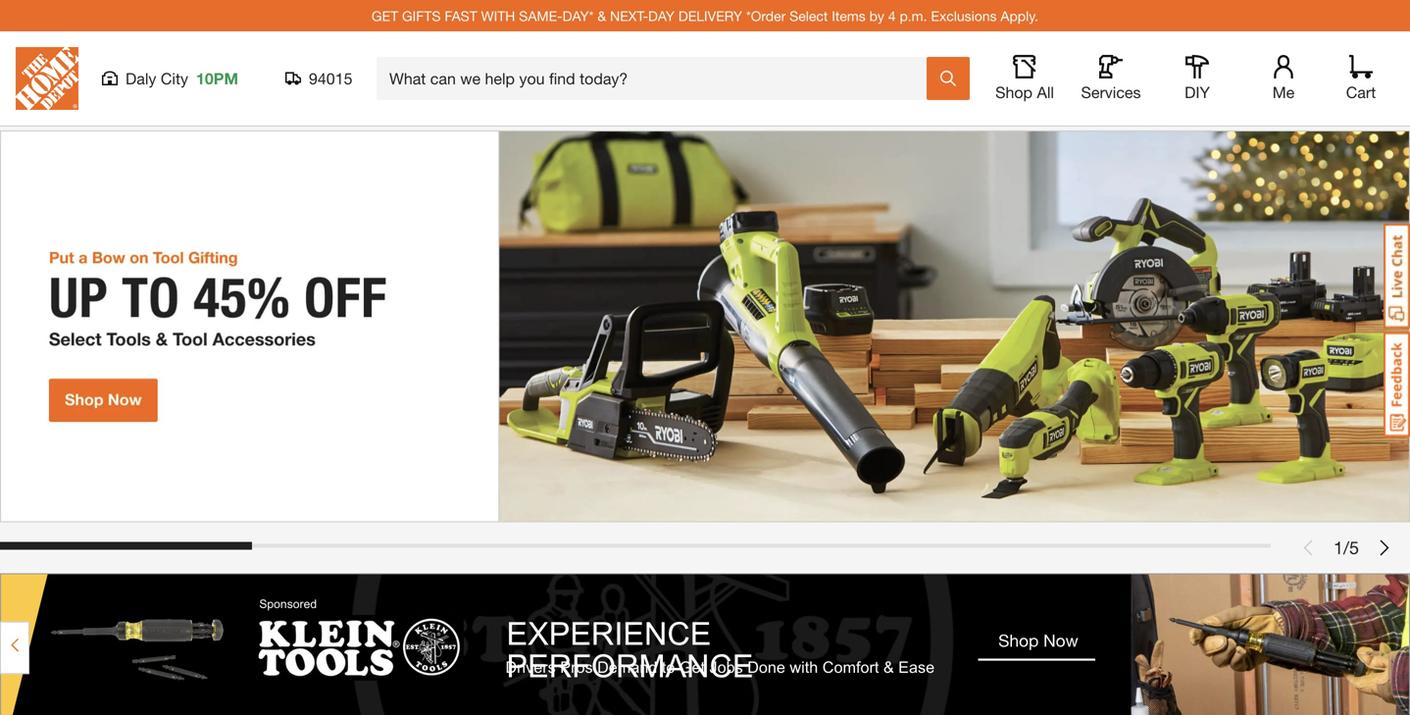 Task type: vqa. For each thing, say whether or not it's contained in the screenshot.
DIY
yes



Task type: describe. For each thing, give the bounding box(es) containing it.
daly city 10pm
[[126, 69, 238, 88]]

gifts
[[402, 8, 441, 24]]

me button
[[1253, 55, 1315, 102]]

by
[[870, 8, 885, 24]]

feedback link image
[[1384, 332, 1411, 438]]

same-
[[519, 8, 563, 24]]

get gifts fast with same-day* & next-day delivery *order select items by 4 p.m. exclusions apply.
[[372, 8, 1039, 24]]

/
[[1344, 537, 1350, 558]]

10pm
[[196, 69, 238, 88]]

with
[[481, 8, 515, 24]]

day*
[[563, 8, 594, 24]]

p.m.
[[900, 8, 928, 24]]

daly
[[126, 69, 156, 88]]

What can we help you find today? search field
[[389, 58, 926, 99]]

services
[[1082, 83, 1141, 102]]

cart
[[1347, 83, 1377, 102]]

1
[[1334, 537, 1344, 558]]

me
[[1273, 83, 1295, 102]]

apply.
[[1001, 8, 1039, 24]]

diy button
[[1166, 55, 1229, 102]]

94015
[[309, 69, 353, 88]]



Task type: locate. For each thing, give the bounding box(es) containing it.
img for put a bow on tool gifting up to 45% off select tools & tool accessories image
[[0, 130, 1411, 522]]

4
[[889, 8, 896, 24]]

diy
[[1185, 83, 1210, 102]]

94015 button
[[285, 69, 353, 88]]

delivery
[[679, 8, 743, 24]]

fast
[[445, 8, 478, 24]]

shop
[[996, 83, 1033, 102]]

items
[[832, 8, 866, 24]]

the home depot logo image
[[16, 47, 78, 110]]

shop all
[[996, 83, 1054, 102]]

1 / 5
[[1334, 537, 1360, 558]]

next slide image
[[1377, 540, 1393, 556]]

shop all button
[[994, 55, 1057, 102]]

all
[[1037, 83, 1054, 102]]

live chat image
[[1384, 224, 1411, 329]]

next-
[[610, 8, 648, 24]]

city
[[161, 69, 188, 88]]

services button
[[1080, 55, 1143, 102]]

select
[[790, 8, 828, 24]]

exclusions
[[931, 8, 997, 24]]

*order
[[746, 8, 786, 24]]

get
[[372, 8, 398, 24]]

5
[[1350, 537, 1360, 558]]

this is the first slide image
[[1301, 540, 1316, 556]]

day
[[648, 8, 675, 24]]

cart link
[[1340, 55, 1383, 102]]

&
[[598, 8, 606, 24]]



